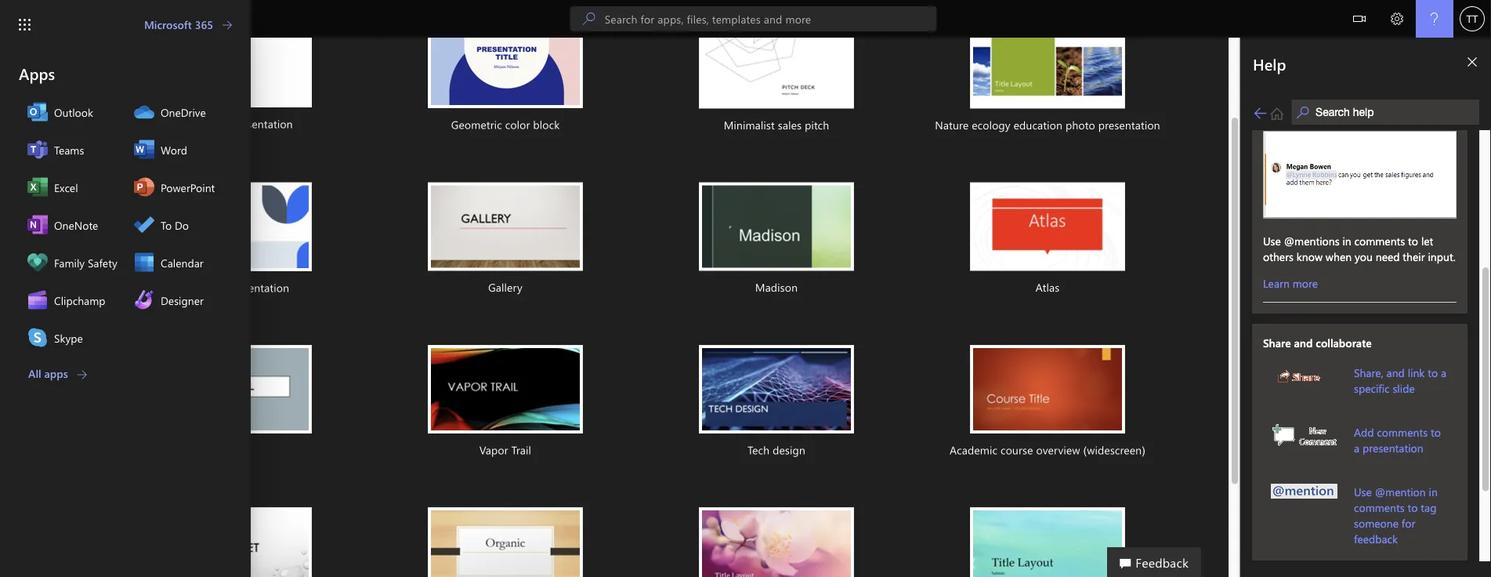Task type: describe. For each thing, give the bounding box(es) containing it.
skype link
[[20, 319, 125, 357]]

calendar
[[161, 255, 204, 270]]

outlook link
[[20, 94, 125, 131]]

family
[[54, 255, 85, 270]]

2 help region from the left
[[1241, 38, 1492, 577]]

parcel link
[[103, 326, 365, 479]]

nature ecology education photo presentation image
[[971, 20, 1126, 109]]

madison link
[[646, 164, 908, 316]]

organic image
[[428, 507, 583, 577]]

family safety link
[[20, 244, 125, 282]]

block
[[533, 117, 560, 132]]

gallery link
[[375, 164, 637, 316]]

photo
[[1066, 118, 1096, 132]]

teams
[[54, 142, 84, 157]]

all apps
[[28, 366, 68, 380]]

app launcher opened dialog
[[0, 0, 251, 577]]

all
[[28, 366, 41, 380]]

skype
[[54, 330, 83, 345]]

gallery
[[488, 280, 523, 294]]

cherry blossom nature presentation (widescreen) image
[[699, 507, 855, 577]]

microsoft 365 link
[[144, 17, 232, 33]]

apps image
[[19, 183, 34, 199]]

outlook
[[54, 105, 93, 119]]

geometric color block image
[[428, 20, 583, 108]]

word image
[[19, 227, 34, 243]]

new
[[176, 116, 198, 131]]

designer link
[[126, 282, 231, 319]]

help
[[1254, 53, 1287, 74]]

 button
[[1341, 0, 1379, 40]]


[[1354, 13, 1366, 25]]

academic course overview (widescreen) link
[[917, 326, 1179, 479]]

minimalist
[[724, 118, 775, 132]]

vapor trail link
[[375, 326, 637, 479]]

onenote
[[54, 218, 98, 232]]

none search field inside  'banner'
[[571, 6, 937, 31]]

Search box. Suggestions appear as you type. search field
[[605, 6, 937, 31]]

course
[[1001, 443, 1034, 457]]

tab list inside app launcher opened dialog
[[19, 93, 232, 357]]

templates element
[[103, 1, 1189, 577]]

powerpoint link
[[126, 169, 231, 207]]

onedrive
[[161, 105, 206, 119]]

academic course overview (widescreen) image
[[971, 345, 1126, 434]]

universal presentation link
[[103, 164, 365, 317]]

excel image
[[19, 271, 34, 287]]

create image
[[19, 96, 34, 111]]

atlas link
[[917, 164, 1179, 316]]

to do
[[161, 218, 189, 232]]

excel link
[[20, 169, 125, 207]]

feedback
[[1136, 553, 1189, 570]]

to do link
[[126, 207, 231, 244]]

powerpoint
[[161, 180, 215, 194]]

presentation inside nature ecology education photo presentation link
[[1099, 118, 1161, 132]]

(widescreen)
[[1084, 443, 1146, 457]]

minimalist sales pitch link
[[646, 1, 908, 154]]

color
[[505, 117, 530, 132]]

vapor
[[480, 443, 509, 457]]

apps
[[44, 366, 68, 380]]

academic course overview (widescreen)
[[950, 443, 1146, 457]]

droplet image
[[157, 507, 312, 577]]

new blank presentation link
[[103, 1, 365, 153]]

design
[[773, 443, 806, 457]]

vapor trail image
[[428, 345, 583, 434]]



Task type: locate. For each thing, give the bounding box(es) containing it.
tab list containing outlook
[[19, 93, 232, 357]]

universal presentation
[[179, 280, 289, 295]]

presentation right universal
[[227, 280, 289, 295]]

sales
[[778, 118, 802, 132]]

365
[[195, 17, 213, 32]]

tab list
[[19, 93, 232, 357]]

apps
[[19, 63, 55, 83]]

tech design image
[[699, 345, 855, 434]]

education
[[1014, 118, 1063, 132]]

geometric
[[451, 117, 502, 132]]

outlook image
[[19, 359, 34, 375]]

do
[[175, 218, 189, 232]]

trail
[[512, 443, 532, 457]]

tech design link
[[646, 326, 908, 479]]

 banner
[[0, 0, 1492, 40]]

minimalist sales pitch
[[724, 118, 830, 132]]

microsoft 365
[[144, 17, 213, 32]]

atlas image
[[971, 182, 1126, 271]]

None search field
[[571, 6, 937, 31]]

blank
[[201, 116, 228, 131]]

geometric color block
[[451, 117, 560, 132]]

minimalist sales pitch image
[[699, 20, 855, 109]]

atlas
[[1036, 280, 1060, 294]]

word
[[161, 142, 187, 157]]

powerpoint image
[[19, 315, 34, 331]]

onedrive link
[[126, 94, 231, 131]]

madison
[[756, 280, 798, 294]]

parcel image
[[157, 345, 312, 434]]

ecology
[[972, 118, 1011, 132]]

overview
[[1037, 443, 1081, 457]]

nature ecology education photo presentation
[[936, 118, 1161, 132]]

parcel
[[220, 443, 249, 457]]

family safety
[[54, 255, 117, 270]]

clipchamp
[[54, 293, 105, 307]]

gallery image
[[428, 182, 583, 271]]

tt
[[1467, 13, 1479, 25]]

all apps link
[[28, 366, 87, 382]]

onenote link
[[20, 207, 125, 244]]

to
[[161, 218, 172, 232]]

universal presentation image
[[157, 182, 312, 271]]

word link
[[126, 131, 231, 169]]

microsoft
[[144, 17, 192, 32]]

madison image
[[699, 182, 855, 271]]

tt button
[[1454, 0, 1492, 38]]

help region
[[1194, 38, 1492, 577], [1241, 38, 1492, 577]]

tech
[[748, 443, 770, 457]]

navigation
[[0, 38, 53, 477]]

1 help region from the left
[[1194, 38, 1492, 577]]

academic
[[950, 443, 998, 457]]

feedback button
[[1108, 547, 1202, 577]]

geometric color block link
[[375, 1, 637, 154]]

presentation inside new blank presentation link
[[231, 116, 293, 131]]

tech design
[[748, 443, 806, 457]]

excel
[[54, 180, 78, 194]]

new blank presentation
[[176, 116, 293, 131]]

presentation right blank
[[231, 116, 293, 131]]

presentation
[[231, 116, 293, 131], [1099, 118, 1161, 132], [227, 280, 289, 295]]

safety
[[88, 255, 117, 270]]

pitch
[[805, 118, 830, 132]]

watercolor presentation (widescreen) image
[[971, 507, 1126, 577]]

nature
[[936, 118, 969, 132]]

presentation right photo
[[1099, 118, 1161, 132]]

universal
[[179, 280, 224, 295]]

my content image
[[19, 140, 34, 155]]

calendar link
[[126, 244, 231, 282]]

nature ecology education photo presentation link
[[917, 1, 1179, 154]]

vapor trail
[[480, 443, 532, 457]]

clipchamp link
[[20, 282, 125, 319]]

teams link
[[20, 131, 125, 169]]

presentation inside universal presentation link
[[227, 280, 289, 295]]

designer
[[161, 293, 204, 307]]



Task type: vqa. For each thing, say whether or not it's contained in the screenshot.
ecology
yes



